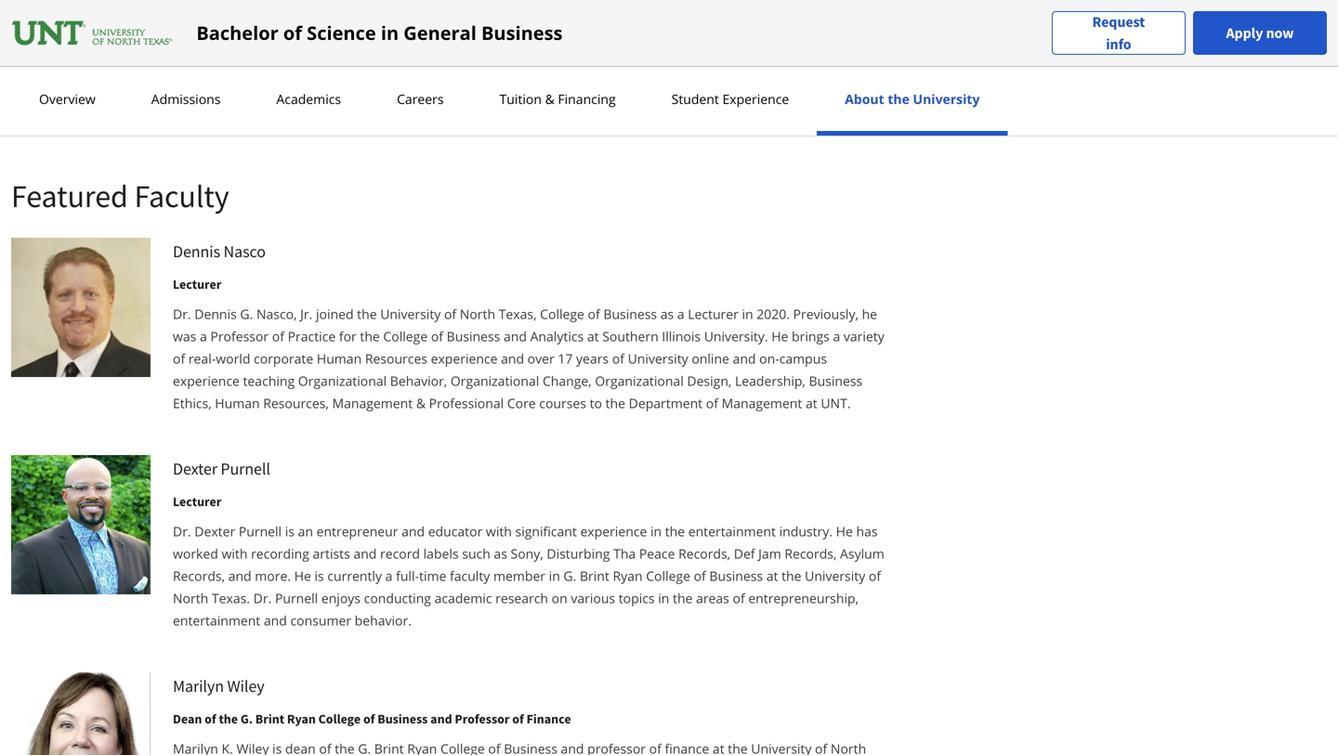 Task type: describe. For each thing, give the bounding box(es) containing it.
overview link
[[33, 90, 101, 108]]

dr. for dexter purnell
[[173, 523, 191, 540]]

educator
[[428, 523, 483, 540]]

about
[[845, 90, 885, 108]]

apply now
[[1226, 24, 1294, 42]]

g. inside the dr. dennis g. nasco, jr. joined the university of north texas, college of business as a lecturer in 2020. previously, he was a professor of practice for the college of business and analytics at southern illinois university. he brings a variety of real-world corporate human resources experience and over 17 years of university online and on-campus experience teaching organizational behavior, organizational change, organizational design, leadership, business ethics, human resources, management & professional core courses to the department of management at unt.
[[240, 305, 253, 323]]

enjoys
[[321, 590, 361, 607]]

business inside the "dr. dexter purnell is an entrepreneur and educator with significant experience in the entertainment industry. he has worked with recording artists and record labels such as sony, disturbing tha peace records, def jam records, asylum records, and more. he is currently a full-time faculty member in g. brint ryan college of business at the university of north texas. dr. purnell enjoys conducting academic research on various topics in the areas of entrepreneurship, entertainment and consumer behavior."
[[710, 567, 763, 585]]

lecturer inside the dr. dennis g. nasco, jr. joined the university of north texas, college of business as a lecturer in 2020. previously, he was a professor of practice for the college of business and analytics at southern illinois university. he brings a variety of real-world corporate human resources experience and over 17 years of university online and on-campus experience teaching organizational behavior, organizational change, organizational design, leadership, business ethics, human resources, management & professional core courses to the department of management at unt.
[[688, 305, 739, 323]]

the up entrepreneurship,
[[782, 567, 802, 585]]

wiley
[[227, 676, 264, 697]]

a up illinois
[[677, 305, 685, 323]]

2 organizational from the left
[[451, 372, 539, 390]]

1 vertical spatial professor
[[455, 711, 510, 728]]

17
[[558, 350, 573, 367]]

dennis nasco
[[173, 241, 266, 262]]

entrepreneur
[[317, 523, 398, 540]]

science
[[307, 20, 376, 46]]

apply now button
[[1193, 11, 1327, 55]]

labels
[[423, 545, 459, 563]]

dean
[[173, 711, 202, 728]]

he inside the dr. dennis g. nasco, jr. joined the university of north texas, college of business as a lecturer in 2020. previously, he was a professor of practice for the college of business and analytics at southern illinois university. he brings a variety of real-world corporate human resources experience and over 17 years of university online and on-campus experience teaching organizational behavior, organizational change, organizational design, leadership, business ethics, human resources, management & professional core courses to the department of management at unt.
[[772, 327, 789, 345]]

the right about
[[888, 90, 910, 108]]

2 vertical spatial dr.
[[253, 590, 272, 607]]

worked
[[173, 545, 218, 563]]

in inside the dr. dennis g. nasco, jr. joined the university of north texas, college of business as a lecturer in 2020. previously, he was a professor of practice for the college of business and analytics at southern illinois university. he brings a variety of real-world corporate human resources experience and over 17 years of university online and on-campus experience teaching organizational behavior, organizational change, organizational design, leadership, business ethics, human resources, management & professional core courses to the department of management at unt.
[[742, 305, 753, 323]]

corporate
[[254, 350, 313, 367]]

0 horizontal spatial records,
[[173, 567, 225, 585]]

joined
[[316, 305, 354, 323]]

topics
[[619, 590, 655, 607]]

courses
[[539, 394, 586, 412]]

def
[[734, 545, 755, 563]]

experience
[[723, 90, 789, 108]]

at inside the "dr. dexter purnell is an entrepreneur and educator with significant experience in the entertainment industry. he has worked with recording artists and record labels such as sony, disturbing tha peace records, def jam records, asylum records, and more. he is currently a full-time faculty member in g. brint ryan college of business at the university of north texas. dr. purnell enjoys conducting academic research on various topics in the areas of entrepreneurship, entertainment and consumer behavior."
[[767, 567, 778, 585]]

as inside the dr. dennis g. nasco, jr. joined the university of north texas, college of business as a lecturer in 2020. previously, he was a professor of practice for the college of business and analytics at southern illinois university. he brings a variety of real-world corporate human resources experience and over 17 years of university online and on-campus experience teaching organizational behavior, organizational change, organizational design, leadership, business ethics, human resources, management & professional core courses to the department of management at unt.
[[661, 305, 674, 323]]

university right about
[[913, 90, 980, 108]]

dean of the g. brint ryan college of business and professor of finance
[[173, 711, 571, 728]]

research
[[496, 590, 548, 607]]

design,
[[687, 372, 732, 390]]

0 horizontal spatial he
[[294, 567, 311, 585]]

student experience link
[[666, 90, 795, 108]]

tuition & financing
[[500, 90, 616, 108]]

conducting
[[364, 590, 431, 607]]

currently
[[327, 567, 382, 585]]

0 horizontal spatial is
[[285, 523, 295, 540]]

university inside the "dr. dexter purnell is an entrepreneur and educator with significant experience in the entertainment industry. he has worked with recording artists and record labels such as sony, disturbing tha peace records, def jam records, asylum records, and more. he is currently a full-time faculty member in g. brint ryan college of business at the university of north texas. dr. purnell enjoys conducting academic research on various topics in the areas of entrepreneurship, entertainment and consumer behavior."
[[805, 567, 866, 585]]

dennis inside the dr. dennis g. nasco, jr. joined the university of north texas, college of business as a lecturer in 2020. previously, he was a professor of practice for the college of business and analytics at southern illinois university. he brings a variety of real-world corporate human resources experience and over 17 years of university online and on-campus experience teaching organizational behavior, organizational change, organizational design, leadership, business ethics, human resources, management & professional core courses to the department of management at unt.
[[195, 305, 237, 323]]

0 horizontal spatial experience
[[173, 372, 240, 390]]

now
[[1266, 24, 1294, 42]]

1 horizontal spatial records,
[[679, 545, 731, 563]]

texas.
[[212, 590, 250, 607]]

1 horizontal spatial human
[[317, 350, 362, 367]]

online
[[692, 350, 730, 367]]

ethics,
[[173, 394, 212, 412]]

financing
[[558, 90, 616, 108]]

dexter purnell
[[173, 458, 270, 479]]

professional
[[429, 394, 504, 412]]

the right "to"
[[606, 394, 626, 412]]

university down illinois
[[628, 350, 688, 367]]

lecturer for dexter purnell
[[173, 493, 221, 510]]

time
[[419, 567, 446, 585]]

dexter purnell image
[[11, 455, 151, 595]]

leadership,
[[735, 372, 806, 390]]

dennis nasco image
[[11, 238, 151, 377]]

college inside the "dr. dexter purnell is an entrepreneur and educator with significant experience in the entertainment industry. he has worked with recording artists and record labels such as sony, disturbing tha peace records, def jam records, asylum records, and more. he is currently a full-time faculty member in g. brint ryan college of business at the university of north texas. dr. purnell enjoys conducting academic research on various topics in the areas of entrepreneurship, entertainment and consumer behavior."
[[646, 567, 691, 585]]

a down previously,
[[833, 327, 840, 345]]

academic
[[435, 590, 492, 607]]

careers
[[397, 90, 444, 108]]

brings
[[792, 327, 830, 345]]

experience inside the "dr. dexter purnell is an entrepreneur and educator with significant experience in the entertainment industry. he has worked with recording artists and record labels such as sony, disturbing tha peace records, def jam records, asylum records, and more. he is currently a full-time faculty member in g. brint ryan college of business at the university of north texas. dr. purnell enjoys conducting academic research on various topics in the areas of entrepreneurship, entertainment and consumer behavior."
[[580, 523, 647, 540]]

featured faculty
[[11, 176, 229, 216]]

significant
[[515, 523, 577, 540]]

in right science
[[381, 20, 399, 46]]

apply
[[1226, 24, 1263, 42]]

tha
[[614, 545, 636, 563]]

3 organizational from the left
[[595, 372, 684, 390]]

various
[[571, 590, 615, 607]]

about the university link
[[840, 90, 986, 108]]

2 management from the left
[[722, 394, 802, 412]]

southern
[[602, 327, 659, 345]]

industry.
[[779, 523, 833, 540]]

nasco
[[224, 241, 266, 262]]

2020.
[[757, 305, 790, 323]]

1 vertical spatial human
[[215, 394, 260, 412]]

on
[[552, 590, 568, 607]]

faculty
[[134, 176, 229, 216]]

bachelor
[[196, 20, 279, 46]]

1 management from the left
[[332, 394, 413, 412]]

a right was
[[200, 327, 207, 345]]

1 horizontal spatial is
[[315, 567, 324, 585]]

careers link
[[391, 90, 449, 108]]

in up peace
[[651, 523, 662, 540]]

on-
[[759, 350, 780, 367]]

2 horizontal spatial records,
[[785, 545, 837, 563]]

0 vertical spatial dexter
[[173, 458, 217, 479]]

illinois
[[662, 327, 701, 345]]

marilyn wiley
[[173, 676, 264, 697]]

brint inside the "dr. dexter purnell is an entrepreneur and educator with significant experience in the entertainment industry. he has worked with recording artists and record labels such as sony, disturbing tha peace records, def jam records, asylum records, and more. he is currently a full-time faculty member in g. brint ryan college of business at the university of north texas. dr. purnell enjoys conducting academic research on various topics in the areas of entrepreneurship, entertainment and consumer behavior."
[[580, 567, 610, 585]]

featured
[[11, 176, 128, 216]]

jr.
[[300, 305, 313, 323]]

texas,
[[499, 305, 537, 323]]

variety
[[844, 327, 885, 345]]

academics
[[276, 90, 341, 108]]

the right joined
[[357, 305, 377, 323]]

jam
[[759, 545, 781, 563]]

student experience
[[672, 90, 789, 108]]

unt.
[[821, 394, 851, 412]]

such
[[462, 545, 491, 563]]

request info button
[[1052, 11, 1186, 55]]

faculty
[[450, 567, 490, 585]]

north inside the "dr. dexter purnell is an entrepreneur and educator with significant experience in the entertainment industry. he has worked with recording artists and record labels such as sony, disturbing tha peace records, def jam records, asylum records, and more. he is currently a full-time faculty member in g. brint ryan college of business at the university of north texas. dr. purnell enjoys conducting academic research on various topics in the areas of entrepreneurship, entertainment and consumer behavior."
[[173, 590, 208, 607]]



Task type: vqa. For each thing, say whether or not it's contained in the screenshot.
significant
yes



Task type: locate. For each thing, give the bounding box(es) containing it.
asylum
[[840, 545, 885, 563]]

resources,
[[263, 394, 329, 412]]

lecturer up university.
[[688, 305, 739, 323]]

north inside the dr. dennis g. nasco, jr. joined the university of north texas, college of business as a lecturer in 2020. previously, he was a professor of practice for the college of business and analytics at southern illinois university. he brings a variety of real-world corporate human resources experience and over 17 years of university online and on-campus experience teaching organizational behavior, organizational change, organizational design, leadership, business ethics, human resources, management & professional core courses to the department of management at unt.
[[460, 305, 495, 323]]

dexter down ethics,
[[173, 458, 217, 479]]

over
[[528, 350, 555, 367]]

professor left finance
[[455, 711, 510, 728]]

& down behavior,
[[416, 394, 426, 412]]

dexter up worked
[[195, 523, 235, 540]]

lecturer for dennis nasco
[[173, 276, 221, 293]]

general
[[404, 20, 477, 46]]

records, left def
[[679, 545, 731, 563]]

in up university.
[[742, 305, 753, 323]]

0 horizontal spatial organizational
[[298, 372, 387, 390]]

the
[[888, 90, 910, 108], [357, 305, 377, 323], [360, 327, 380, 345], [606, 394, 626, 412], [665, 523, 685, 540], [782, 567, 802, 585], [673, 590, 693, 607], [219, 711, 238, 728]]

practice
[[288, 327, 336, 345]]

2 vertical spatial g.
[[241, 711, 253, 728]]

1 vertical spatial g.
[[564, 567, 577, 585]]

g. down the 'disturbing'
[[564, 567, 577, 585]]

previously,
[[793, 305, 859, 323]]

ryan inside the "dr. dexter purnell is an entrepreneur and educator with significant experience in the entertainment industry. he has worked with recording artists and record labels such as sony, disturbing tha peace records, def jam records, asylum records, and more. he is currently a full-time faculty member in g. brint ryan college of business at the university of north texas. dr. purnell enjoys conducting academic research on various topics in the areas of entrepreneurship, entertainment and consumer behavior."
[[613, 567, 643, 585]]

0 vertical spatial ryan
[[613, 567, 643, 585]]

he
[[862, 305, 877, 323]]

1 horizontal spatial north
[[460, 305, 495, 323]]

professor up world
[[210, 327, 269, 345]]

a inside the "dr. dexter purnell is an entrepreneur and educator with significant experience in the entertainment industry. he has worked with recording artists and record labels such as sony, disturbing tha peace records, def jam records, asylum records, and more. he is currently a full-time faculty member in g. brint ryan college of business at the university of north texas. dr. purnell enjoys conducting academic research on various topics in the areas of entrepreneurship, entertainment and consumer behavior."
[[385, 567, 393, 585]]

university
[[913, 90, 980, 108], [380, 305, 441, 323], [628, 350, 688, 367], [805, 567, 866, 585]]

north left the texas.
[[173, 590, 208, 607]]

professor inside the dr. dennis g. nasco, jr. joined the university of north texas, college of business as a lecturer in 2020. previously, he was a professor of practice for the college of business and analytics at southern illinois university. he brings a variety of real-world corporate human resources experience and over 17 years of university online and on-campus experience teaching organizational behavior, organizational change, organizational design, leadership, business ethics, human resources, management & professional core courses to the department of management at unt.
[[210, 327, 269, 345]]

is
[[285, 523, 295, 540], [315, 567, 324, 585]]

0 vertical spatial purnell
[[221, 458, 270, 479]]

behavior,
[[390, 372, 447, 390]]

0 vertical spatial professor
[[210, 327, 269, 345]]

in up on
[[549, 567, 560, 585]]

as right such
[[494, 545, 507, 563]]

0 horizontal spatial human
[[215, 394, 260, 412]]

1 vertical spatial entertainment
[[173, 612, 260, 630]]

dexter
[[173, 458, 217, 479], [195, 523, 235, 540]]

with
[[486, 523, 512, 540], [222, 545, 248, 563]]

management down resources
[[332, 394, 413, 412]]

he down the 2020.
[[772, 327, 789, 345]]

g. down wiley
[[241, 711, 253, 728]]

1 horizontal spatial brint
[[580, 567, 610, 585]]

marilyn
[[173, 676, 224, 697]]

north left texas,
[[460, 305, 495, 323]]

ryan
[[613, 567, 643, 585], [287, 711, 316, 728]]

1 horizontal spatial entertainment
[[688, 523, 776, 540]]

2 horizontal spatial experience
[[580, 523, 647, 540]]

he
[[772, 327, 789, 345], [836, 523, 853, 540], [294, 567, 311, 585]]

& right tuition
[[545, 90, 555, 108]]

1 vertical spatial with
[[222, 545, 248, 563]]

1 vertical spatial dexter
[[195, 523, 235, 540]]

0 vertical spatial human
[[317, 350, 362, 367]]

dr. for dennis nasco
[[173, 305, 191, 323]]

is down artists
[[315, 567, 324, 585]]

dennis left nasco
[[173, 241, 220, 262]]

dennis up was
[[195, 305, 237, 323]]

purnell up recording at the left of page
[[239, 523, 282, 540]]

1 vertical spatial experience
[[173, 372, 240, 390]]

1 vertical spatial brint
[[255, 711, 284, 728]]

0 vertical spatial with
[[486, 523, 512, 540]]

overview
[[39, 90, 96, 108]]

campus
[[780, 350, 827, 367]]

1 organizational from the left
[[298, 372, 387, 390]]

0 horizontal spatial brint
[[255, 711, 284, 728]]

dr. dennis g. nasco, jr. joined the university of north texas, college of business as a lecturer in 2020. previously, he was a professor of practice for the college of business and analytics at southern illinois university. he brings a variety of real-world corporate human resources experience and over 17 years of university online and on-campus experience teaching organizational behavior, organizational change, organizational design, leadership, business ethics, human resources, management & professional core courses to the department of management at unt.
[[173, 305, 885, 412]]

has
[[856, 523, 878, 540]]

entertainment up def
[[688, 523, 776, 540]]

for
[[339, 327, 357, 345]]

peace
[[639, 545, 675, 563]]

0 horizontal spatial management
[[332, 394, 413, 412]]

dexter inside the "dr. dexter purnell is an entrepreneur and educator with significant experience in the entertainment industry. he has worked with recording artists and record labels such as sony, disturbing tha peace records, def jam records, asylum records, and more. he is currently a full-time faculty member in g. brint ryan college of business at the university of north texas. dr. purnell enjoys conducting academic research on various topics in the areas of entrepreneurship, entertainment and consumer behavior."
[[195, 523, 235, 540]]

student
[[672, 90, 719, 108]]

0 vertical spatial brint
[[580, 567, 610, 585]]

entertainment
[[688, 523, 776, 540], [173, 612, 260, 630]]

with right worked
[[222, 545, 248, 563]]

1 horizontal spatial at
[[767, 567, 778, 585]]

is left an
[[285, 523, 295, 540]]

1 vertical spatial dr.
[[173, 523, 191, 540]]

full-
[[396, 567, 419, 585]]

0 vertical spatial experience
[[431, 350, 498, 367]]

request
[[1093, 13, 1145, 31]]

2 vertical spatial experience
[[580, 523, 647, 540]]

dr. inside the dr. dennis g. nasco, jr. joined the university of north texas, college of business as a lecturer in 2020. previously, he was a professor of practice for the college of business and analytics at southern illinois university. he brings a variety of real-world corporate human resources experience and over 17 years of university online and on-campus experience teaching organizational behavior, organizational change, organizational design, leadership, business ethics, human resources, management & professional core courses to the department of management at unt.
[[173, 305, 191, 323]]

0 vertical spatial he
[[772, 327, 789, 345]]

experience up professional
[[431, 350, 498, 367]]

the left areas at the bottom of the page
[[673, 590, 693, 607]]

with up such
[[486, 523, 512, 540]]

lecturer down dennis nasco
[[173, 276, 221, 293]]

the up peace
[[665, 523, 685, 540]]

1 horizontal spatial as
[[661, 305, 674, 323]]

1 horizontal spatial experience
[[431, 350, 498, 367]]

experience up "tha"
[[580, 523, 647, 540]]

at up years
[[587, 327, 599, 345]]

north
[[460, 305, 495, 323], [173, 590, 208, 607]]

1 vertical spatial dennis
[[195, 305, 237, 323]]

sony,
[[511, 545, 543, 563]]

2 horizontal spatial organizational
[[595, 372, 684, 390]]

human down teaching
[[215, 394, 260, 412]]

dr.
[[173, 305, 191, 323], [173, 523, 191, 540], [253, 590, 272, 607]]

0 vertical spatial north
[[460, 305, 495, 323]]

resources
[[365, 350, 428, 367]]

2 vertical spatial he
[[294, 567, 311, 585]]

2 horizontal spatial at
[[806, 394, 818, 412]]

1 vertical spatial at
[[806, 394, 818, 412]]

as up illinois
[[661, 305, 674, 323]]

1 vertical spatial &
[[416, 394, 426, 412]]

g.
[[240, 305, 253, 323], [564, 567, 577, 585], [241, 711, 253, 728]]

& inside the dr. dennis g. nasco, jr. joined the university of north texas, college of business as a lecturer in 2020. previously, he was a professor of practice for the college of business and analytics at southern illinois university. he brings a variety of real-world corporate human resources experience and over 17 years of university online and on-campus experience teaching organizational behavior, organizational change, organizational design, leadership, business ethics, human resources, management & professional core courses to the department of management at unt.
[[416, 394, 426, 412]]

business
[[481, 20, 563, 46], [604, 305, 657, 323], [447, 327, 500, 345], [809, 372, 863, 390], [710, 567, 763, 585], [378, 711, 428, 728]]

human
[[317, 350, 362, 367], [215, 394, 260, 412]]

0 vertical spatial entertainment
[[688, 523, 776, 540]]

0 vertical spatial &
[[545, 90, 555, 108]]

info
[[1106, 35, 1132, 53]]

1 vertical spatial purnell
[[239, 523, 282, 540]]

artists
[[313, 545, 350, 563]]

experience down real-
[[173, 372, 240, 390]]

request info
[[1093, 13, 1145, 53]]

admissions
[[151, 90, 221, 108]]

more.
[[255, 567, 291, 585]]

brint up various
[[580, 567, 610, 585]]

tuition & financing link
[[494, 90, 621, 108]]

1 horizontal spatial organizational
[[451, 372, 539, 390]]

to
[[590, 394, 602, 412]]

2 vertical spatial at
[[767, 567, 778, 585]]

core
[[507, 394, 536, 412]]

organizational up core
[[451, 372, 539, 390]]

1 vertical spatial lecturer
[[688, 305, 739, 323]]

0 vertical spatial as
[[661, 305, 674, 323]]

areas
[[696, 590, 729, 607]]

0 horizontal spatial as
[[494, 545, 507, 563]]

the right 'for' at left top
[[360, 327, 380, 345]]

dr. up was
[[173, 305, 191, 323]]

management down "leadership,"
[[722, 394, 802, 412]]

academics link
[[271, 90, 347, 108]]

brint down wiley
[[255, 711, 284, 728]]

he left has
[[836, 523, 853, 540]]

1 horizontal spatial with
[[486, 523, 512, 540]]

at down jam on the bottom right of page
[[767, 567, 778, 585]]

dr. up worked
[[173, 523, 191, 540]]

member
[[494, 567, 546, 585]]

tuition
[[500, 90, 542, 108]]

purnell down the more.
[[275, 590, 318, 607]]

in right the topics
[[658, 590, 670, 607]]

records, down industry.
[[785, 545, 837, 563]]

university up resources
[[380, 305, 441, 323]]

0 vertical spatial at
[[587, 327, 599, 345]]

disturbing
[[547, 545, 610, 563]]

an
[[298, 523, 313, 540]]

1 vertical spatial is
[[315, 567, 324, 585]]

0 vertical spatial lecturer
[[173, 276, 221, 293]]

world
[[216, 350, 250, 367]]

2 vertical spatial purnell
[[275, 590, 318, 607]]

0 horizontal spatial entertainment
[[173, 612, 260, 630]]

university.
[[704, 327, 768, 345]]

was
[[173, 327, 196, 345]]

as
[[661, 305, 674, 323], [494, 545, 507, 563]]

he right the more.
[[294, 567, 311, 585]]

the down marilyn wiley
[[219, 711, 238, 728]]

human down 'for' at left top
[[317, 350, 362, 367]]

bachelor of science in general business
[[196, 20, 563, 46]]

organizational down 'for' at left top
[[298, 372, 387, 390]]

0 vertical spatial g.
[[240, 305, 253, 323]]

1 vertical spatial ryan
[[287, 711, 316, 728]]

lecturer
[[173, 276, 221, 293], [688, 305, 739, 323], [173, 493, 221, 510]]

1 horizontal spatial he
[[772, 327, 789, 345]]

dr. down the more.
[[253, 590, 272, 607]]

0 horizontal spatial at
[[587, 327, 599, 345]]

g. inside the "dr. dexter purnell is an entrepreneur and educator with significant experience in the entertainment industry. he has worked with recording artists and record labels such as sony, disturbing tha peace records, def jam records, asylum records, and more. he is currently a full-time faculty member in g. brint ryan college of business at the university of north texas. dr. purnell enjoys conducting academic research on various topics in the areas of entrepreneurship, entertainment and consumer behavior."
[[564, 567, 577, 585]]

0 horizontal spatial with
[[222, 545, 248, 563]]

0 horizontal spatial ryan
[[287, 711, 316, 728]]

experience
[[431, 350, 498, 367], [173, 372, 240, 390], [580, 523, 647, 540]]

0 horizontal spatial professor
[[210, 327, 269, 345]]

admissions link
[[146, 90, 226, 108]]

1 horizontal spatial &
[[545, 90, 555, 108]]

nasco,
[[256, 305, 297, 323]]

records, down worked
[[173, 567, 225, 585]]

organizational
[[298, 372, 387, 390], [451, 372, 539, 390], [595, 372, 684, 390]]

1 vertical spatial north
[[173, 590, 208, 607]]

entertainment down the texas.
[[173, 612, 260, 630]]

at left unt.
[[806, 394, 818, 412]]

professor
[[210, 327, 269, 345], [455, 711, 510, 728]]

as inside the "dr. dexter purnell is an entrepreneur and educator with significant experience in the entertainment industry. he has worked with recording artists and record labels such as sony, disturbing tha peace records, def jam records, asylum records, and more. he is currently a full-time faculty member in g. brint ryan college of business at the university of north texas. dr. purnell enjoys conducting academic research on various topics in the areas of entrepreneurship, entertainment and consumer behavior."
[[494, 545, 507, 563]]

0 horizontal spatial &
[[416, 394, 426, 412]]

1 vertical spatial he
[[836, 523, 853, 540]]

years
[[576, 350, 609, 367]]

recording
[[251, 545, 309, 563]]

1 horizontal spatial professor
[[455, 711, 510, 728]]

1 horizontal spatial ryan
[[613, 567, 643, 585]]

finance
[[527, 711, 571, 728]]

purnell down "resources," in the bottom of the page
[[221, 458, 270, 479]]

1 vertical spatial as
[[494, 545, 507, 563]]

2 vertical spatial lecturer
[[173, 493, 221, 510]]

university down the asylum
[[805, 567, 866, 585]]

0 horizontal spatial north
[[173, 590, 208, 607]]

organizational up department
[[595, 372, 684, 390]]

lecturer down dexter purnell
[[173, 493, 221, 510]]

change,
[[543, 372, 592, 390]]

department
[[629, 394, 703, 412]]

behavior.
[[355, 612, 412, 630]]

2 horizontal spatial he
[[836, 523, 853, 540]]

university of north texas image
[[11, 18, 174, 48]]

g. left nasco,
[[240, 305, 253, 323]]

0 vertical spatial dennis
[[173, 241, 220, 262]]

marilyn wiley image
[[11, 673, 151, 756]]

0 vertical spatial dr.
[[173, 305, 191, 323]]

0 vertical spatial is
[[285, 523, 295, 540]]

dr. dexter purnell is an entrepreneur and educator with significant experience in the entertainment industry. he has worked with recording artists and record labels such as sony, disturbing tha peace records, def jam records, asylum records, and more. he is currently a full-time faculty member in g. brint ryan college of business at the university of north texas. dr. purnell enjoys conducting academic research on various topics in the areas of entrepreneurship, entertainment and consumer behavior.
[[173, 523, 885, 630]]

a left full-
[[385, 567, 393, 585]]

management
[[332, 394, 413, 412], [722, 394, 802, 412]]

1 horizontal spatial management
[[722, 394, 802, 412]]

consumer
[[290, 612, 351, 630]]

of
[[283, 20, 302, 46], [444, 305, 457, 323], [588, 305, 600, 323], [272, 327, 284, 345], [431, 327, 443, 345], [173, 350, 185, 367], [612, 350, 625, 367], [706, 394, 718, 412], [694, 567, 706, 585], [869, 567, 881, 585], [733, 590, 745, 607], [205, 711, 216, 728], [363, 711, 375, 728], [512, 711, 524, 728]]



